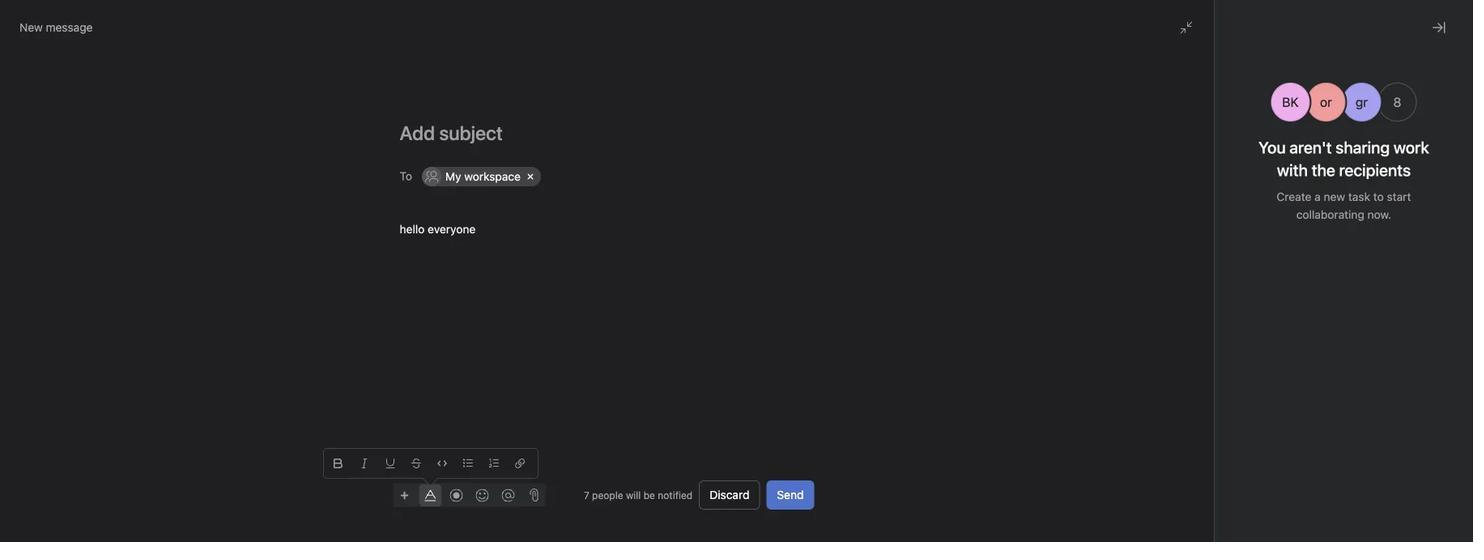 Task type: locate. For each thing, give the bounding box(es) containing it.
discard button
[[699, 480, 760, 510]]

to
[[1374, 190, 1384, 203]]

toolbar down bulleted list icon
[[393, 483, 523, 507]]

my workspace cell
[[422, 167, 541, 186]]

toolbar
[[327, 452, 535, 475], [393, 483, 523, 507]]

new message
[[19, 21, 93, 34]]

new
[[19, 21, 43, 34]]

people
[[592, 489, 623, 501]]

to
[[400, 169, 412, 182]]

you aren't sharing work with the recipients
[[1259, 138, 1430, 179]]

or
[[1321, 94, 1333, 110]]

the recipients
[[1312, 160, 1411, 179]]

create a new task to start collaborating now.
[[1277, 190, 1412, 221]]

gr
[[1356, 94, 1368, 110]]

list box
[[546, 6, 935, 32]]

days
[[1180, 19, 1201, 31]]

a
[[1315, 190, 1321, 203]]

collaborating
[[1297, 208, 1365, 221]]

task
[[1349, 190, 1371, 203]]

free trial 24 days left
[[1165, 8, 1219, 31]]

my workspace
[[446, 170, 521, 183]]

bold image
[[334, 459, 344, 468]]

8
[[1394, 94, 1402, 110]]

create
[[1277, 190, 1312, 203]]

everyone
[[428, 222, 476, 236]]

send button
[[767, 480, 815, 510]]

left
[[1204, 19, 1219, 31]]

toolbar up formatting icon
[[327, 452, 535, 475]]

new
[[1324, 190, 1346, 203]]

with
[[1278, 160, 1308, 179]]

work
[[1394, 138, 1430, 157]]

7
[[584, 489, 590, 501]]

be
[[644, 489, 655, 501]]

emoji image
[[476, 489, 489, 502]]

Add subject text field
[[380, 120, 834, 146]]

workspace
[[464, 170, 521, 183]]

will
[[626, 489, 641, 501]]

0 vertical spatial toolbar
[[327, 452, 535, 475]]

7 people will be notified
[[584, 489, 693, 501]]

24
[[1165, 19, 1177, 31]]

notified
[[658, 489, 693, 501]]



Task type: describe. For each thing, give the bounding box(es) containing it.
insert an object image
[[400, 491, 410, 500]]

minimize image
[[1180, 21, 1193, 34]]

hello
[[400, 222, 425, 236]]

my
[[446, 170, 461, 183]]

you
[[1259, 138, 1286, 157]]

numbered list image
[[489, 459, 499, 468]]

hello everyone
[[400, 222, 476, 236]]

italics image
[[360, 459, 369, 468]]

strikethrough image
[[412, 459, 421, 468]]

link image
[[515, 459, 525, 468]]

sharing
[[1336, 138, 1390, 157]]

code image
[[437, 459, 447, 468]]

record a video image
[[450, 489, 463, 502]]

close image
[[1433, 21, 1446, 34]]

send
[[777, 488, 804, 501]]

formatting image
[[424, 489, 437, 502]]

at mention image
[[502, 489, 515, 502]]

trial
[[1202, 8, 1219, 19]]

bk
[[1283, 94, 1299, 110]]

underline image
[[386, 459, 395, 468]]

message
[[46, 21, 93, 34]]

free
[[1179, 8, 1199, 19]]

start
[[1388, 190, 1412, 203]]

now.
[[1368, 208, 1392, 221]]

1 vertical spatial toolbar
[[393, 483, 523, 507]]

bulleted list image
[[463, 459, 473, 468]]

aren't
[[1290, 138, 1332, 157]]

discard
[[710, 488, 750, 501]]

my workspace row
[[422, 167, 811, 190]]



Task type: vqa. For each thing, say whether or not it's contained in the screenshot.
the discard
yes



